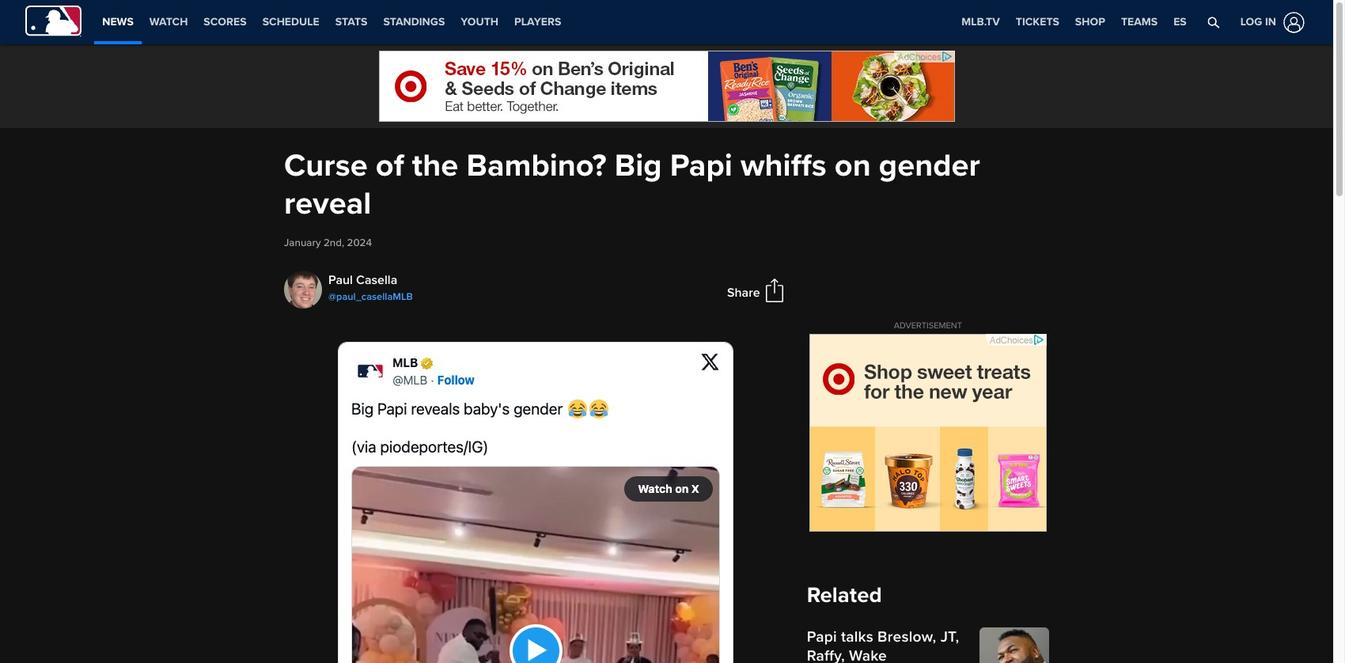 Task type: vqa. For each thing, say whether or not it's contained in the screenshot.
vs. corresponding to 28
no



Task type: describe. For each thing, give the bounding box(es) containing it.
log in
[[1241, 15, 1276, 28]]

search image
[[1208, 16, 1220, 28]]

share button
[[727, 284, 760, 300]]

secondary navigation element
[[94, 0, 569, 44]]

papi talks breslow, jt, raffy, wake element
[[807, 627, 1049, 663]]

tertiary navigation element
[[954, 0, 1195, 44]]

es
[[1174, 15, 1187, 28]]

youth
[[461, 15, 499, 28]]

standings
[[383, 15, 445, 28]]

talks
[[841, 627, 874, 646]]

players link
[[506, 0, 569, 44]]

log
[[1241, 15, 1263, 28]]

standings link
[[375, 0, 453, 44]]

of
[[376, 146, 404, 185]]

paul casella image
[[284, 270, 322, 308]]

players
[[514, 15, 561, 28]]

paul casella @ paul_casellamlb
[[328, 272, 413, 303]]

0 vertical spatial advertisement region
[[379, 51, 955, 122]]

papi talks breslow, jt, raffy, wake
[[807, 627, 959, 663]]

log in button
[[1231, 8, 1308, 36]]

top navigation element
[[0, 0, 1333, 44]]

wake
[[849, 646, 887, 663]]

whiffs
[[741, 146, 827, 185]]

papi talks breslow, jt, raffy, wake link
[[807, 627, 1049, 663]]

share
[[727, 284, 760, 300]]

breslow,
[[878, 627, 937, 646]]

jt,
[[941, 627, 959, 646]]

tickets link
[[1008, 0, 1067, 44]]

papi inside curse of the bambino? big papi whiffs on gender reveal
[[670, 146, 733, 185]]

stats link
[[327, 0, 375, 44]]

watch link
[[141, 0, 196, 44]]

1 vertical spatial advertisement region
[[809, 334, 1047, 531]]

schedule
[[262, 15, 320, 28]]

mlb.tv link
[[954, 0, 1008, 44]]

2024
[[347, 236, 372, 249]]

scores link
[[196, 0, 255, 44]]

news
[[102, 15, 134, 28]]

@
[[328, 290, 336, 303]]

paul_casellamlb
[[336, 290, 413, 303]]



Task type: locate. For each thing, give the bounding box(es) containing it.
watch
[[149, 15, 188, 28]]

1 horizontal spatial papi
[[807, 627, 837, 646]]

tickets
[[1016, 15, 1060, 28]]

on
[[835, 146, 871, 185]]

gender
[[879, 146, 980, 185]]

january 2nd, 2024
[[284, 236, 372, 249]]

january
[[284, 236, 321, 249]]

bambino?
[[467, 146, 607, 185]]

raffy,
[[807, 646, 845, 663]]

reveal
[[284, 184, 371, 223]]

share image
[[763, 278, 786, 302]]

0 vertical spatial papi
[[670, 146, 733, 185]]

stats
[[335, 15, 368, 28]]

mlb.tv
[[962, 15, 1000, 28]]

curse of the bambino? big papi whiffs on gender reveal
[[284, 146, 980, 223]]

es link
[[1166, 0, 1195, 44]]

in
[[1265, 15, 1276, 28]]

paul
[[328, 272, 353, 288]]

advertisement region
[[379, 51, 955, 122], [809, 334, 1047, 531]]

2nd,
[[324, 236, 344, 249]]

teams
[[1121, 15, 1158, 28]]

papi right big
[[670, 146, 733, 185]]

shop
[[1075, 15, 1105, 28]]

papi
[[670, 146, 733, 185], [807, 627, 837, 646]]

teams link
[[1113, 0, 1166, 44]]

youth link
[[453, 0, 506, 44]]

the
[[412, 146, 458, 185]]

curse
[[284, 146, 368, 185]]

papi left 'talks'
[[807, 627, 837, 646]]

papi inside papi talks breslow, jt, raffy, wake
[[807, 627, 837, 646]]

news link
[[94, 0, 141, 41]]

schedule link
[[255, 0, 327, 44]]

shop link
[[1067, 0, 1113, 44]]

related
[[807, 582, 882, 608]]

1 vertical spatial papi
[[807, 627, 837, 646]]

scores
[[204, 15, 247, 28]]

0 horizontal spatial papi
[[670, 146, 733, 185]]

big
[[615, 146, 662, 185]]

casella
[[356, 272, 397, 288]]



